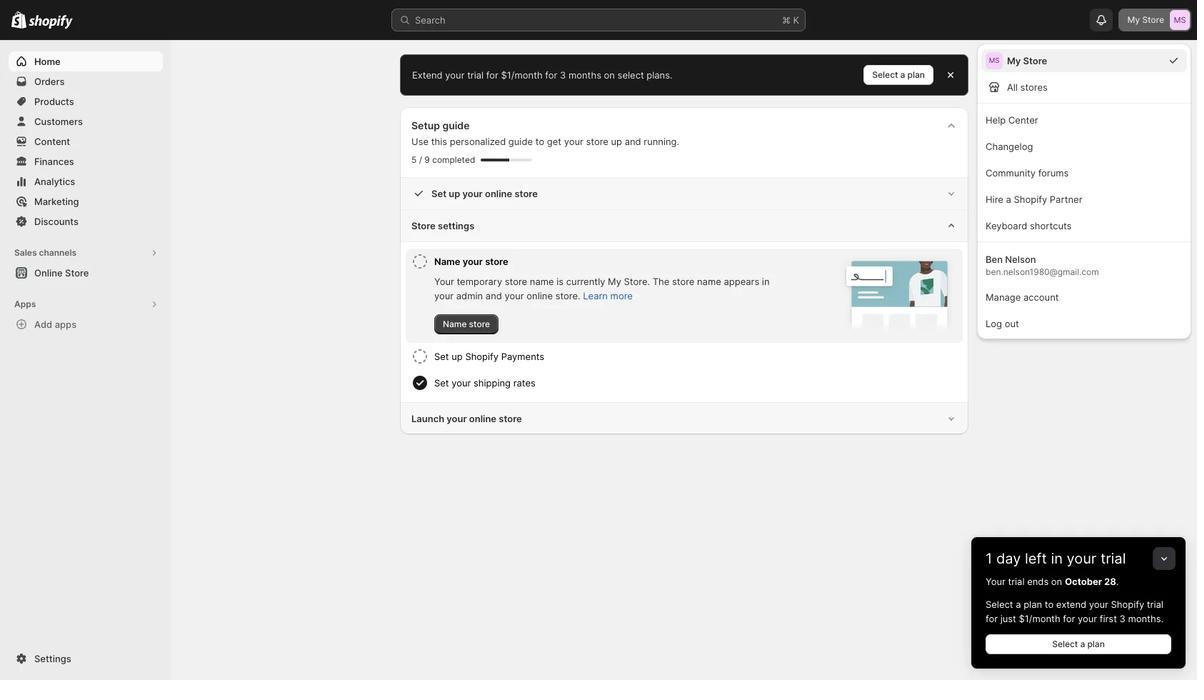 Task type: vqa. For each thing, say whether or not it's contained in the screenshot.
my to the top
yes



Task type: locate. For each thing, give the bounding box(es) containing it.
help
[[986, 114, 1006, 126]]

select for select a plan link inside the 1 day left in your trial element
[[1053, 639, 1078, 649]]

1 vertical spatial your
[[986, 576, 1006, 587]]

3 right first
[[1120, 613, 1126, 624]]

1 horizontal spatial guide
[[509, 136, 533, 147]]

in right the left
[[1051, 550, 1063, 567]]

0 horizontal spatial name
[[530, 276, 554, 287]]

name for name store
[[443, 319, 467, 329]]

trial up 28
[[1101, 550, 1126, 567]]

up down name store link
[[452, 351, 463, 362]]

all stores link
[[982, 75, 1187, 99]]

$1/month left months
[[501, 69, 543, 81]]

menu containing my store
[[977, 44, 1192, 339]]

your right admin
[[505, 290, 524, 302]]

1 horizontal spatial plan
[[1024, 599, 1043, 610]]

1 vertical spatial online
[[527, 290, 553, 302]]

guide up this
[[443, 119, 470, 131]]

1 horizontal spatial your
[[986, 576, 1006, 587]]

0 vertical spatial my
[[1128, 14, 1140, 25]]

2 vertical spatial plan
[[1088, 639, 1105, 649]]

more
[[611, 290, 633, 302]]

apps
[[14, 299, 36, 309]]

trial inside dropdown button
[[1101, 550, 1126, 567]]

store left settings
[[412, 220, 436, 231]]

ben nelson ben.nelson1980@gmail.com
[[986, 254, 1099, 277]]

set up launch
[[434, 377, 449, 389]]

1 vertical spatial set
[[434, 351, 449, 362]]

trial
[[467, 69, 484, 81], [1101, 550, 1126, 567], [1008, 576, 1025, 587], [1147, 599, 1164, 610]]

your right extend
[[445, 69, 465, 81]]

shopify up keyboard shortcuts
[[1014, 194, 1048, 205]]

store left my store image
[[1143, 14, 1165, 25]]

0 vertical spatial set
[[432, 188, 447, 199]]

set up your online store button
[[400, 178, 969, 209]]

guide left get
[[509, 136, 533, 147]]

0 horizontal spatial in
[[762, 276, 770, 287]]

0 horizontal spatial select a plan link
[[864, 65, 934, 85]]

log out button
[[982, 312, 1187, 335]]

name down admin
[[443, 319, 467, 329]]

select a plan for select a plan link inside the 1 day left in your trial element
[[1053, 639, 1105, 649]]

community
[[986, 167, 1036, 179]]

set right 'mark set up shopify payments as done' icon
[[434, 351, 449, 362]]

1 vertical spatial shopify
[[465, 351, 499, 362]]

name inside dropdown button
[[434, 256, 460, 267]]

0 horizontal spatial select a plan
[[873, 69, 925, 80]]

up up settings
[[449, 188, 460, 199]]

extend
[[412, 69, 443, 81]]

1 vertical spatial my store
[[1007, 55, 1048, 66]]

my store left my store image
[[1128, 14, 1165, 25]]

name store
[[443, 319, 490, 329]]

sales channels
[[14, 247, 77, 258]]

plan inside select a plan to extend your shopify trial for just $1/month for your first 3 months.
[[1024, 599, 1043, 610]]

select inside select a plan to extend your shopify trial for just $1/month for your first 3 months.
[[986, 599, 1014, 610]]

your for your trial ends on october 28 .
[[986, 576, 1006, 587]]

1 horizontal spatial select a plan
[[1053, 639, 1105, 649]]

shopify image
[[11, 11, 27, 29]]

0 horizontal spatial shopify
[[465, 351, 499, 362]]

1 vertical spatial my
[[1007, 55, 1021, 66]]

select a plan
[[873, 69, 925, 80], [1053, 639, 1105, 649]]

name
[[530, 276, 554, 287], [697, 276, 722, 287]]

0 vertical spatial shopify
[[1014, 194, 1048, 205]]

0 horizontal spatial on
[[604, 69, 615, 81]]

plans.
[[647, 69, 673, 81]]

trial left ends
[[1008, 576, 1025, 587]]

1 horizontal spatial 3
[[1120, 613, 1126, 624]]

name left appears
[[697, 276, 722, 287]]

store down admin
[[469, 319, 490, 329]]

store up the temporary
[[485, 256, 508, 267]]

1 horizontal spatial in
[[1051, 550, 1063, 567]]

0 vertical spatial plan
[[908, 69, 925, 80]]

plan
[[908, 69, 925, 80], [1024, 599, 1043, 610], [1088, 639, 1105, 649]]

0 vertical spatial name
[[434, 256, 460, 267]]

changelog
[[986, 141, 1033, 152]]

shipping
[[474, 377, 511, 389]]

shopify inside dropdown button
[[465, 351, 499, 362]]

for left just in the right of the page
[[986, 613, 998, 624]]

trial inside select a plan to extend your shopify trial for just $1/month for your first 3 months.
[[1147, 599, 1164, 610]]

your up first
[[1089, 599, 1109, 610]]

store inside dropdown button
[[412, 220, 436, 231]]

on
[[604, 69, 615, 81], [1052, 576, 1063, 587]]

trial up months.
[[1147, 599, 1164, 610]]

select a plan inside 1 day left in your trial element
[[1053, 639, 1105, 649]]

settings
[[438, 220, 475, 231]]

and
[[625, 136, 641, 147], [486, 290, 502, 302]]

1 horizontal spatial name
[[697, 276, 722, 287]]

2 horizontal spatial select
[[1053, 639, 1078, 649]]

1 horizontal spatial to
[[1045, 599, 1054, 610]]

0 horizontal spatial $1/month
[[501, 69, 543, 81]]

help center link
[[982, 108, 1187, 131]]

content link
[[9, 131, 163, 151]]

nelson
[[1006, 254, 1036, 265]]

0 horizontal spatial select
[[873, 69, 898, 80]]

hire a shopify partner link
[[982, 187, 1187, 211]]

add apps
[[34, 319, 77, 330]]

0 vertical spatial and
[[625, 136, 641, 147]]

extend
[[1057, 599, 1087, 610]]

ben
[[986, 254, 1003, 265]]

products link
[[9, 91, 163, 111]]

your left admin
[[434, 290, 454, 302]]

up inside set up your online store dropdown button
[[449, 188, 460, 199]]

and inside your temporary store name is currently my store. the store name appears in your admin and your online store.
[[486, 290, 502, 302]]

online down personalized
[[485, 188, 512, 199]]

1 vertical spatial name
[[443, 319, 467, 329]]

up left running.
[[611, 136, 622, 147]]

apps
[[55, 319, 77, 330]]

your down name your store
[[434, 276, 454, 287]]

1 vertical spatial and
[[486, 290, 502, 302]]

0 vertical spatial in
[[762, 276, 770, 287]]

my store image
[[986, 52, 1003, 69]]

set
[[432, 188, 447, 199], [434, 351, 449, 362], [434, 377, 449, 389]]

1 vertical spatial plan
[[1024, 599, 1043, 610]]

use this personalized guide to get your store up and running.
[[412, 136, 680, 147]]

your up the october on the bottom right of page
[[1067, 550, 1097, 567]]

store
[[586, 136, 609, 147], [515, 188, 538, 199], [485, 256, 508, 267], [505, 276, 527, 287], [672, 276, 695, 287], [469, 319, 490, 329], [499, 413, 522, 424]]

in inside your temporary store name is currently my store. the store name appears in your admin and your online store.
[[762, 276, 770, 287]]

my right my store icon
[[1007, 55, 1021, 66]]

the
[[653, 276, 670, 287]]

0 vertical spatial my store
[[1128, 14, 1165, 25]]

to left 'extend'
[[1045, 599, 1054, 610]]

analytics link
[[9, 171, 163, 191]]

your down '1'
[[986, 576, 1006, 587]]

0 horizontal spatial and
[[486, 290, 502, 302]]

1 day left in your trial button
[[972, 537, 1186, 567]]

3 left months
[[560, 69, 566, 81]]

online left 'store.' in the top of the page
[[527, 290, 553, 302]]

your left first
[[1078, 613, 1098, 624]]

2 vertical spatial shopify
[[1111, 599, 1145, 610]]

and down the temporary
[[486, 290, 502, 302]]

apps button
[[9, 294, 163, 314]]

2 horizontal spatial my
[[1128, 14, 1140, 25]]

1 vertical spatial to
[[1045, 599, 1054, 610]]

trial right extend
[[467, 69, 484, 81]]

2 vertical spatial online
[[469, 413, 497, 424]]

0 horizontal spatial your
[[434, 276, 454, 287]]

1 vertical spatial $1/month
[[1019, 613, 1061, 624]]

ends
[[1028, 576, 1049, 587]]

1 horizontal spatial my
[[1007, 55, 1021, 66]]

set up the store settings
[[432, 188, 447, 199]]

0 vertical spatial on
[[604, 69, 615, 81]]

my store up all stores
[[1007, 55, 1048, 66]]

in right appears
[[762, 276, 770, 287]]

log
[[986, 318, 1002, 329]]

1 horizontal spatial $1/month
[[1019, 613, 1061, 624]]

1 horizontal spatial and
[[625, 136, 641, 147]]

shopify image
[[29, 15, 73, 29]]

1 horizontal spatial select
[[986, 599, 1014, 610]]

1 vertical spatial up
[[449, 188, 460, 199]]

1 vertical spatial select a plan link
[[986, 634, 1172, 654]]

finances
[[34, 156, 74, 167]]

your
[[434, 276, 454, 287], [986, 576, 1006, 587]]

select
[[618, 69, 644, 81]]

customers link
[[9, 111, 163, 131]]

keyboard shortcuts
[[986, 220, 1072, 231]]

⌘
[[782, 14, 791, 26]]

1 vertical spatial select
[[986, 599, 1014, 610]]

my left my store image
[[1128, 14, 1140, 25]]

2 vertical spatial up
[[452, 351, 463, 362]]

0 vertical spatial your
[[434, 276, 454, 287]]

1 vertical spatial in
[[1051, 550, 1063, 567]]

your right get
[[564, 136, 584, 147]]

2 horizontal spatial plan
[[1088, 639, 1105, 649]]

to left get
[[536, 136, 545, 147]]

payments
[[501, 351, 545, 362]]

mark name your store as done image
[[412, 253, 429, 270]]

your up settings
[[463, 188, 483, 199]]

name right mark name your store as done icon
[[434, 256, 460, 267]]

sales
[[14, 247, 37, 258]]

home
[[34, 56, 60, 67]]

marketing
[[34, 196, 79, 207]]

your right launch
[[447, 413, 467, 424]]

community forums link
[[982, 161, 1187, 184]]

0 horizontal spatial 3
[[560, 69, 566, 81]]

0 vertical spatial guide
[[443, 119, 470, 131]]

1 horizontal spatial on
[[1052, 576, 1063, 587]]

marketing link
[[9, 191, 163, 211]]

to
[[536, 136, 545, 147], [1045, 599, 1054, 610]]

select a plan to extend your shopify trial for just $1/month for your first 3 months.
[[986, 599, 1164, 624]]

2 vertical spatial select
[[1053, 639, 1078, 649]]

shopify inside menu
[[1014, 194, 1048, 205]]

0 vertical spatial select
[[873, 69, 898, 80]]

on inside 1 day left in your trial element
[[1052, 576, 1063, 587]]

select a plan link inside 1 day left in your trial element
[[986, 634, 1172, 654]]

select a plan link
[[864, 65, 934, 85], [986, 634, 1172, 654]]

store down sales channels button in the left of the page
[[65, 267, 89, 279]]

and left running.
[[625, 136, 641, 147]]

account
[[1024, 292, 1059, 303]]

store.
[[556, 290, 581, 302]]

0 vertical spatial select a plan
[[873, 69, 925, 80]]

set up shopify payments
[[434, 351, 545, 362]]

menu
[[977, 44, 1192, 339]]

use
[[412, 136, 429, 147]]

name left the is
[[530, 276, 554, 287]]

$1/month right just in the right of the page
[[1019, 613, 1061, 624]]

all
[[1007, 81, 1018, 93]]

0 horizontal spatial my
[[608, 276, 622, 287]]

to inside select a plan to extend your shopify trial for just $1/month for your first 3 months.
[[1045, 599, 1054, 610]]

shopify up months.
[[1111, 599, 1145, 610]]

up inside set up shopify payments dropdown button
[[452, 351, 463, 362]]

your inside your temporary store name is currently my store. the store name appears in your admin and your online store.
[[434, 276, 454, 287]]

shopify up "set your shipping rates"
[[465, 351, 499, 362]]

get
[[547, 136, 562, 147]]

my store
[[1128, 14, 1165, 25], [1007, 55, 1048, 66]]

content
[[34, 136, 70, 147]]

appears
[[724, 276, 760, 287]]

0 vertical spatial $1/month
[[501, 69, 543, 81]]

discounts
[[34, 216, 79, 227]]

your inside 1 day left in your trial element
[[986, 576, 1006, 587]]

0 vertical spatial up
[[611, 136, 622, 147]]

0 horizontal spatial plan
[[908, 69, 925, 80]]

2 horizontal spatial shopify
[[1111, 599, 1145, 610]]

on right ends
[[1052, 576, 1063, 587]]

community forums
[[986, 167, 1069, 179]]

my up learn more
[[608, 276, 622, 287]]

set up your online store
[[432, 188, 538, 199]]

months.
[[1129, 613, 1164, 624]]

9
[[425, 154, 430, 165]]

2 vertical spatial my
[[608, 276, 622, 287]]

0 vertical spatial select a plan link
[[864, 65, 934, 85]]

1 horizontal spatial shopify
[[1014, 194, 1048, 205]]

2 vertical spatial set
[[434, 377, 449, 389]]

1 vertical spatial on
[[1052, 576, 1063, 587]]

1 horizontal spatial select a plan link
[[986, 634, 1172, 654]]

home link
[[9, 51, 163, 71]]

online down "set your shipping rates"
[[469, 413, 497, 424]]

1 vertical spatial 3
[[1120, 613, 1126, 624]]

1 vertical spatial select a plan
[[1053, 639, 1105, 649]]

0 horizontal spatial to
[[536, 136, 545, 147]]

on left select
[[604, 69, 615, 81]]



Task type: describe. For each thing, give the bounding box(es) containing it.
setup
[[412, 119, 440, 131]]

a for hire a shopify partner link
[[1006, 194, 1012, 205]]

keyboard
[[986, 220, 1028, 231]]

28
[[1105, 576, 1117, 587]]

this
[[431, 136, 447, 147]]

search
[[415, 14, 446, 26]]

name your store
[[434, 256, 508, 267]]

1
[[986, 550, 993, 567]]

just
[[1001, 613, 1017, 624]]

learn more link
[[583, 290, 633, 302]]

0 vertical spatial to
[[536, 136, 545, 147]]

3 inside select a plan to extend your shopify trial for just $1/month for your first 3 months.
[[1120, 613, 1126, 624]]

online store button
[[0, 263, 171, 283]]

store settings button
[[400, 210, 969, 242]]

partner
[[1050, 194, 1083, 205]]

completed
[[432, 154, 475, 165]]

add apps button
[[9, 314, 163, 334]]

0 horizontal spatial my store
[[1007, 55, 1048, 66]]

ben.nelson1980@gmail.com
[[986, 267, 1099, 277]]

5
[[412, 154, 417, 165]]

your up the temporary
[[463, 256, 483, 267]]

5 / 9 completed
[[412, 154, 475, 165]]

setup guide
[[412, 119, 470, 131]]

1 day left in your trial element
[[972, 574, 1186, 669]]

channels
[[39, 247, 77, 258]]

currently
[[566, 276, 606, 287]]

manage account
[[986, 292, 1059, 303]]

name for name your store
[[434, 256, 460, 267]]

orders link
[[9, 71, 163, 91]]

name your store element
[[434, 274, 775, 334]]

store right get
[[586, 136, 609, 147]]

store.
[[624, 276, 650, 287]]

set up shopify payments button
[[434, 344, 957, 369]]

plan for leftmost select a plan link
[[908, 69, 925, 80]]

.
[[1117, 576, 1119, 587]]

1 vertical spatial guide
[[509, 136, 533, 147]]

manage account link
[[982, 285, 1187, 309]]

plan for select a plan link inside the 1 day left in your trial element
[[1088, 639, 1105, 649]]

your left shipping
[[452, 377, 471, 389]]

shopify for up
[[465, 351, 499, 362]]

1 horizontal spatial my store
[[1128, 14, 1165, 25]]

center
[[1009, 114, 1039, 126]]

shopify inside select a plan to extend your shopify trial for just $1/month for your first 3 months.
[[1111, 599, 1145, 610]]

forums
[[1039, 167, 1069, 179]]

set your shipping rates button
[[434, 370, 957, 396]]

manage
[[986, 292, 1021, 303]]

running.
[[644, 136, 680, 147]]

up for set up your online store
[[449, 188, 460, 199]]

settings
[[34, 653, 71, 664]]

store down rates
[[499, 413, 522, 424]]

a inside select a plan to extend your shopify trial for just $1/month for your first 3 months.
[[1016, 599, 1021, 610]]

select a plan for leftmost select a plan link
[[873, 69, 925, 80]]

set for set up shopify payments
[[434, 351, 449, 362]]

store settings
[[412, 220, 475, 231]]

hire a shopify partner
[[986, 194, 1083, 205]]

hire
[[986, 194, 1004, 205]]

store up the stores
[[1024, 55, 1048, 66]]

set for set your shipping rates
[[434, 377, 449, 389]]

online store
[[34, 267, 89, 279]]

customers
[[34, 116, 83, 127]]

in inside dropdown button
[[1051, 550, 1063, 567]]

sales channels button
[[9, 243, 163, 263]]

mark set up shopify payments as done image
[[412, 348, 429, 365]]

name store link
[[434, 314, 499, 334]]

learn
[[583, 290, 608, 302]]

set for set up your online store
[[432, 188, 447, 199]]

day
[[997, 550, 1021, 567]]

out
[[1005, 318, 1019, 329]]

select for leftmost select a plan link
[[873, 69, 898, 80]]

discounts link
[[9, 211, 163, 231]]

months
[[569, 69, 602, 81]]

online store link
[[9, 263, 163, 283]]

0 vertical spatial online
[[485, 188, 512, 199]]

october
[[1065, 576, 1102, 587]]

$1/month inside select a plan to extend your shopify trial for just $1/month for your first 3 months.
[[1019, 613, 1061, 624]]

your trial ends on october 28 .
[[986, 576, 1119, 587]]

log out
[[986, 318, 1019, 329]]

add
[[34, 319, 52, 330]]

keyboard shortcuts button
[[982, 214, 1187, 237]]

0 horizontal spatial guide
[[443, 119, 470, 131]]

store down use this personalized guide to get your store up and running.
[[515, 188, 538, 199]]

store right 'the'
[[672, 276, 695, 287]]

online
[[34, 267, 63, 279]]

for left months
[[545, 69, 558, 81]]

admin
[[456, 290, 483, 302]]

finances link
[[9, 151, 163, 171]]

changelog link
[[982, 134, 1187, 158]]

rates
[[513, 377, 536, 389]]

online inside your temporary store name is currently my store. the store name appears in your admin and your online store.
[[527, 290, 553, 302]]

extend your trial for $1/month for 3 months on select plans.
[[412, 69, 673, 81]]

my store image
[[1170, 10, 1190, 30]]

1 name from the left
[[530, 276, 554, 287]]

store right the temporary
[[505, 276, 527, 287]]

2 name from the left
[[697, 276, 722, 287]]

a for select a plan link inside the 1 day left in your trial element
[[1081, 639, 1086, 649]]

set your shipping rates
[[434, 377, 536, 389]]

for right extend
[[486, 69, 499, 81]]

shortcuts
[[1030, 220, 1072, 231]]

your for your temporary store name is currently my store. the store name appears in your admin and your online store.
[[434, 276, 454, 287]]

/
[[419, 154, 422, 165]]

left
[[1025, 550, 1047, 567]]

0 vertical spatial 3
[[560, 69, 566, 81]]

first
[[1100, 613, 1117, 624]]

1 day left in your trial
[[986, 550, 1126, 567]]

k
[[793, 14, 800, 26]]

my inside your temporary store name is currently my store. the store name appears in your admin and your online store.
[[608, 276, 622, 287]]

⌘ k
[[782, 14, 800, 26]]

store inside button
[[65, 267, 89, 279]]

a for leftmost select a plan link
[[901, 69, 906, 80]]

orders
[[34, 76, 65, 87]]

up for set up shopify payments
[[452, 351, 463, 362]]

for down 'extend'
[[1063, 613, 1076, 624]]

shopify for a
[[1014, 194, 1048, 205]]

is
[[557, 276, 564, 287]]



